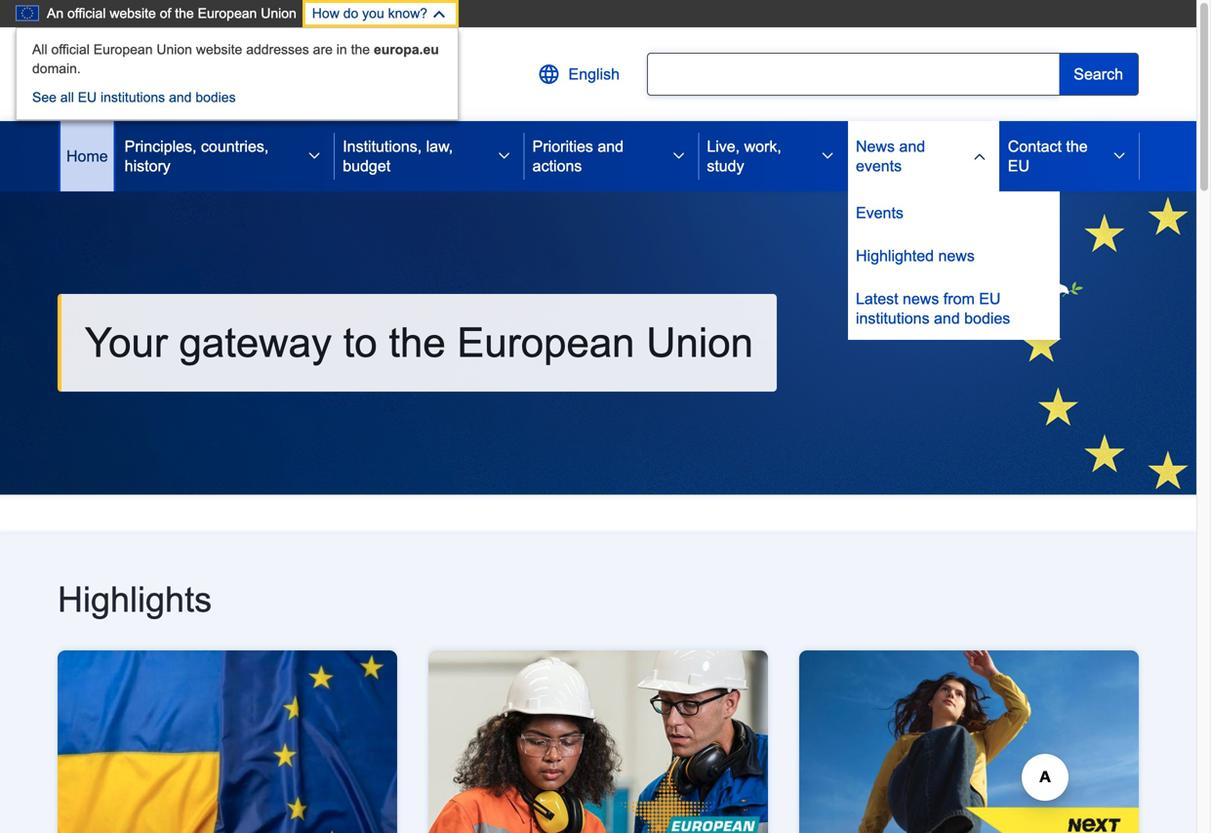 Task type: describe. For each thing, give the bounding box(es) containing it.
all
[[32, 42, 47, 57]]

union inside all official european union website addresses are in the europa.eu domain.
[[157, 42, 192, 57]]

0 vertical spatial bodies
[[196, 90, 236, 105]]

official for an
[[67, 6, 106, 21]]

the right of
[[175, 6, 194, 21]]

know?
[[388, 6, 428, 21]]

a woman and a man wearing helmet and looking at a tablet image
[[429, 650, 769, 833]]

2 horizontal spatial european
[[457, 320, 635, 366]]

contact
[[1009, 138, 1062, 155]]

and inside priorities and actions
[[598, 138, 624, 155]]

the inside contact the eu
[[1067, 138, 1089, 155]]

xs image for the
[[1112, 148, 1128, 164]]

bodies inside 'latest news from eu institutions and bodies'
[[965, 310, 1011, 327]]

xs image for law,
[[497, 148, 512, 164]]

history
[[125, 157, 171, 175]]

an
[[47, 6, 64, 21]]

law,
[[426, 138, 453, 155]]

english
[[569, 65, 620, 83]]

home
[[66, 147, 108, 165]]

news
[[856, 138, 896, 155]]

news for latest
[[903, 290, 940, 308]]

budget
[[343, 157, 391, 175]]

countries,
[[201, 138, 269, 155]]

institutions,
[[343, 138, 422, 155]]

do
[[343, 6, 359, 21]]

and up principles,
[[169, 90, 192, 105]]

1 horizontal spatial european
[[198, 6, 257, 21]]

priorities
[[533, 138, 594, 155]]

study
[[707, 157, 745, 175]]

0 horizontal spatial website
[[110, 6, 156, 21]]

highlighted news
[[856, 247, 975, 265]]

search button
[[1060, 53, 1140, 96]]

institutions, law, budget
[[343, 138, 453, 175]]

highlights
[[58, 580, 212, 619]]

institutions, law, budget link
[[335, 121, 485, 191]]

next generation image
[[800, 650, 1140, 833]]

latest news from eu institutions and bodies
[[856, 290, 1011, 327]]

contact the eu
[[1009, 138, 1089, 175]]

website inside all official european union website addresses are in the europa.eu domain.
[[196, 42, 242, 57]]

highlighted
[[856, 247, 935, 265]]

addresses
[[246, 42, 309, 57]]

european inside all official european union website addresses are in the europa.eu domain.
[[94, 42, 153, 57]]

actions
[[533, 157, 582, 175]]

how
[[312, 6, 340, 21]]

see all eu institutions and bodies link
[[32, 90, 236, 105]]

live, work, study link
[[700, 121, 809, 191]]

and inside 'latest news from eu institutions and bodies'
[[935, 310, 961, 327]]

priorities and actions link
[[525, 121, 660, 191]]

news and events link
[[849, 121, 961, 191]]

to
[[343, 320, 378, 366]]

events
[[856, 204, 904, 222]]

search
[[1075, 65, 1124, 83]]

see
[[32, 90, 57, 105]]

all official european union website addresses are in the europa.eu domain.
[[32, 42, 439, 76]]

latest
[[856, 290, 899, 308]]

see all eu institutions and bodies
[[32, 90, 236, 105]]

s image
[[538, 63, 561, 86]]

official for all
[[51, 42, 90, 57]]

in
[[337, 42, 347, 57]]



Task type: vqa. For each thing, say whether or not it's contained in the screenshot.
European
yes



Task type: locate. For each thing, give the bounding box(es) containing it.
1 vertical spatial official
[[51, 42, 90, 57]]

official up domain.
[[51, 42, 90, 57]]

3 xs image from the left
[[820, 148, 836, 164]]

website left of
[[110, 6, 156, 21]]

bodies down from
[[965, 310, 1011, 327]]

0 vertical spatial institutions
[[101, 90, 165, 105]]

2 vertical spatial eu
[[980, 290, 1001, 308]]

1 vertical spatial bodies
[[965, 310, 1011, 327]]

and
[[169, 90, 192, 105], [598, 138, 624, 155], [900, 138, 926, 155], [935, 310, 961, 327]]

news and events
[[856, 138, 926, 175]]

xs image
[[307, 148, 322, 164], [497, 148, 512, 164], [820, 148, 836, 164], [972, 148, 988, 164], [1112, 148, 1128, 164]]

and inside news and events
[[900, 138, 926, 155]]

1 xs image from the left
[[307, 148, 322, 164]]

latest news from eu institutions and bodies link
[[849, 277, 1060, 340]]

2 vertical spatial european
[[457, 320, 635, 366]]

and right the news
[[900, 138, 926, 155]]

domain.
[[32, 61, 81, 76]]

principles,
[[125, 138, 197, 155]]

banner - peace dove image
[[0, 191, 1205, 494]]

eu inside 'latest news from eu institutions and bodies'
[[980, 290, 1001, 308]]

2 vertical spatial union
[[647, 320, 754, 366]]

are
[[313, 42, 333, 57]]

events link
[[849, 191, 1060, 234]]

news up from
[[939, 247, 975, 265]]

news left from
[[903, 290, 940, 308]]

how do you know? button
[[303, 0, 459, 27]]

home link
[[59, 121, 116, 191]]

contact the eu link
[[1001, 121, 1101, 191]]

1 vertical spatial institutions
[[856, 310, 930, 327]]

how do you know?
[[312, 6, 428, 21]]

the right to
[[389, 320, 446, 366]]

the right the contact
[[1067, 138, 1089, 155]]

1 vertical spatial european
[[94, 42, 153, 57]]

english button
[[522, 51, 636, 98]]

eu ukraine flags image
[[58, 650, 397, 833]]

1 horizontal spatial union
[[261, 6, 297, 21]]

institutions inside 'latest news from eu institutions and bodies'
[[856, 310, 930, 327]]

eu right all
[[78, 90, 97, 105]]

1 vertical spatial website
[[196, 42, 242, 57]]

0 horizontal spatial european
[[94, 42, 153, 57]]

your
[[85, 320, 168, 366]]

eu for contact
[[1009, 157, 1030, 175]]

of
[[160, 6, 171, 21]]

european
[[198, 6, 257, 21], [94, 42, 153, 57], [457, 320, 635, 366]]

news
[[939, 247, 975, 265], [903, 290, 940, 308]]

highlighted news link
[[849, 234, 1060, 277]]

0 vertical spatial eu
[[78, 90, 97, 105]]

1 horizontal spatial bodies
[[965, 310, 1011, 327]]

1 horizontal spatial eu
[[980, 290, 1001, 308]]

news inside 'latest news from eu institutions and bodies'
[[903, 290, 940, 308]]

gateway
[[179, 320, 332, 366]]

0 vertical spatial european
[[198, 6, 257, 21]]

5 xs image from the left
[[1112, 148, 1128, 164]]

you
[[362, 6, 385, 21]]

news for highlighted
[[939, 247, 975, 265]]

1 vertical spatial eu
[[1009, 157, 1030, 175]]

0 horizontal spatial eu
[[78, 90, 97, 105]]

european union flag image
[[58, 55, 212, 98]]

0 horizontal spatial bodies
[[196, 90, 236, 105]]

0 vertical spatial news
[[939, 247, 975, 265]]

xs image right contact the eu link
[[1112, 148, 1128, 164]]

bodies
[[196, 90, 236, 105], [965, 310, 1011, 327]]

and right priorities
[[598, 138, 624, 155]]

1 horizontal spatial institutions
[[856, 310, 930, 327]]

your gateway to the european union
[[85, 320, 754, 366]]

Search search field
[[647, 53, 1140, 96]]

events
[[856, 157, 902, 175]]

all
[[60, 90, 74, 105]]

the inside all official european union website addresses are in the europa.eu domain.
[[351, 42, 370, 57]]

0 horizontal spatial institutions
[[101, 90, 165, 105]]

2 horizontal spatial union
[[647, 320, 754, 366]]

0 vertical spatial official
[[67, 6, 106, 21]]

work,
[[745, 138, 782, 155]]

eu down the contact
[[1009, 157, 1030, 175]]

xs image left the news
[[820, 148, 836, 164]]

eu for see
[[78, 90, 97, 105]]

an official website of the european union
[[47, 6, 297, 21]]

the right in
[[351, 42, 370, 57]]

xs image for work,
[[820, 148, 836, 164]]

eu inside contact the eu
[[1009, 157, 1030, 175]]

0 vertical spatial website
[[110, 6, 156, 21]]

union
[[261, 6, 297, 21], [157, 42, 192, 57], [647, 320, 754, 366]]

website
[[110, 6, 156, 21], [196, 42, 242, 57]]

principles, countries, history
[[125, 138, 269, 175]]

from
[[944, 290, 975, 308]]

2 xs image from the left
[[497, 148, 512, 164]]

xs image
[[671, 148, 687, 164]]

official right an
[[67, 6, 106, 21]]

xs image for and
[[972, 148, 988, 164]]

live, work, study
[[707, 138, 782, 175]]

xs image left the contact
[[972, 148, 988, 164]]

1 vertical spatial union
[[157, 42, 192, 57]]

0 horizontal spatial union
[[157, 42, 192, 57]]

bodies down all official european union website addresses are in the europa.eu domain.
[[196, 90, 236, 105]]

official inside all official european union website addresses are in the europa.eu domain.
[[51, 42, 90, 57]]

xs image for countries,
[[307, 148, 322, 164]]

institutions
[[101, 90, 165, 105], [856, 310, 930, 327]]

institutions down latest
[[856, 310, 930, 327]]

0 vertical spatial union
[[261, 6, 297, 21]]

None search field
[[647, 53, 1060, 96]]

4 xs image from the left
[[972, 148, 988, 164]]

institutions up principles,
[[101, 90, 165, 105]]

the
[[175, 6, 194, 21], [351, 42, 370, 57], [1067, 138, 1089, 155], [389, 320, 446, 366]]

2 horizontal spatial eu
[[1009, 157, 1030, 175]]

1 horizontal spatial website
[[196, 42, 242, 57]]

priorities and actions
[[533, 138, 624, 175]]

website left addresses
[[196, 42, 242, 57]]

and down from
[[935, 310, 961, 327]]

xs image left actions
[[497, 148, 512, 164]]

europa.eu
[[374, 42, 439, 57]]

1 vertical spatial news
[[903, 290, 940, 308]]

xs image left 'budget'
[[307, 148, 322, 164]]

eu
[[78, 90, 97, 105], [1009, 157, 1030, 175], [980, 290, 1001, 308]]

live,
[[707, 138, 740, 155]]

principles, countries, history link
[[117, 121, 295, 191]]

eu right from
[[980, 290, 1001, 308]]

official
[[67, 6, 106, 21], [51, 42, 90, 57]]



